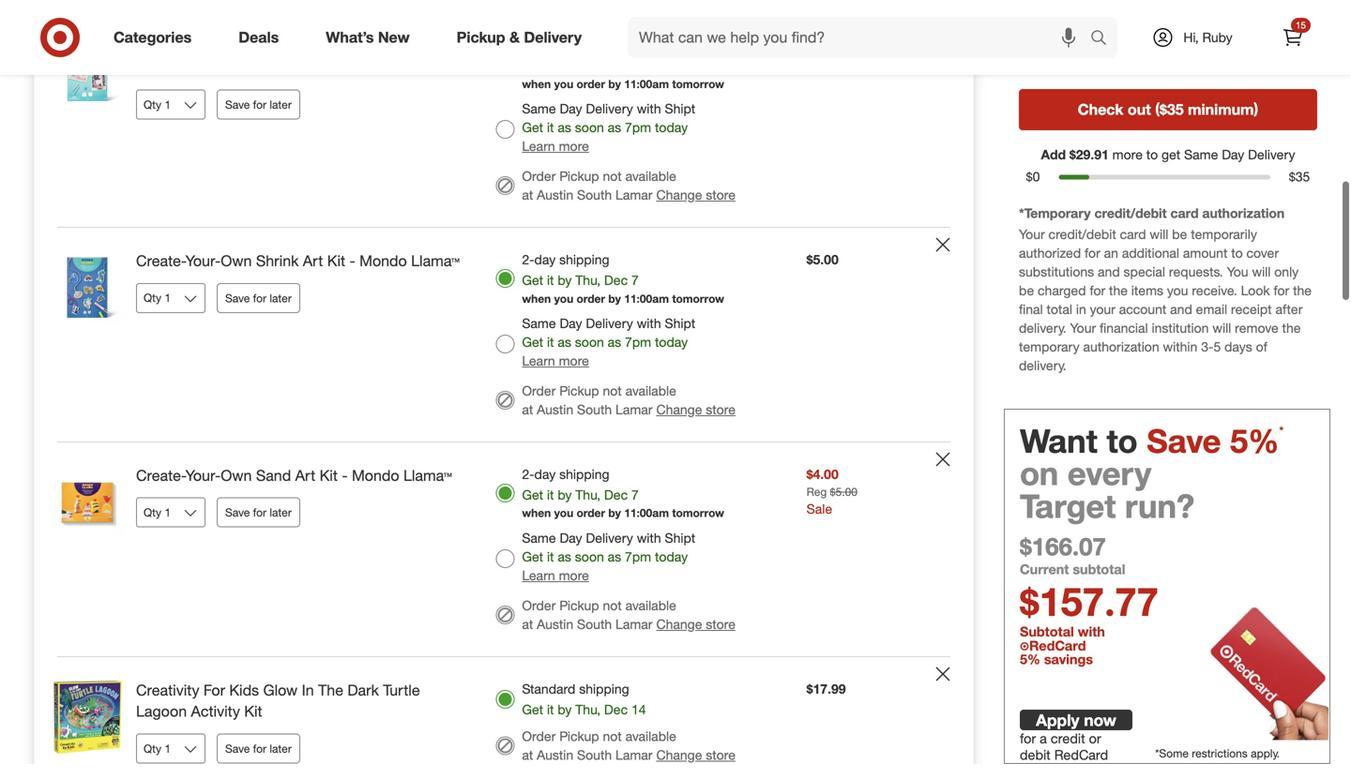 Task type: describe. For each thing, give the bounding box(es) containing it.
creativity
[[136, 681, 199, 700]]

same for 2pk 6''x6'' gem art poster unicorn/rainbow - mondo llama™
[[522, 100, 556, 117]]

south for create-your-own shrink art kit - mondo llama™
[[577, 401, 612, 418]]

2-day shipping get it by thu, dec 7 when you order by 11:00am tomorrow for 2pk 6''x6'' gem art poster unicorn/rainbow - mondo llama™
[[522, 37, 724, 91]]

cart item ready to fulfill group containing create-your-own shrink art kit - mondo llama™
[[35, 228, 973, 442]]

later for art
[[270, 98, 292, 112]]

minimum)
[[1188, 100, 1258, 118]]

hi, ruby
[[1183, 29, 1233, 46]]

change for 2pk 6''x6'' gem art poster unicorn/rainbow - mondo llama™
[[656, 187, 702, 203]]

store for 2pk 6''x6'' gem art poster unicorn/rainbow - mondo llama™
[[706, 187, 735, 203]]

poster
[[273, 37, 316, 55]]

apply.
[[1251, 747, 1280, 761]]

dec for create-your-own shrink art kit - mondo llama™
[[604, 272, 628, 288]]

0 horizontal spatial 5%
[[1020, 652, 1040, 668]]

temporary
[[1019, 339, 1080, 355]]

gem
[[212, 37, 245, 55]]

for
[[204, 681, 225, 700]]

check out ($35 minimum)
[[1078, 100, 1258, 118]]

save for creativity for kids glow in the dark turtle lagoon activity kit
[[225, 742, 250, 756]]

4 order from the top
[[522, 729, 556, 745]]

mondo for create-your-own sand art kit - mondo llama™
[[352, 467, 399, 485]]

activity
[[191, 703, 240, 721]]

charged
[[1038, 283, 1086, 299]]

substitutions
[[1019, 264, 1094, 280]]

add for add $29.91 more to get same day delivery
[[1041, 146, 1066, 163]]

1 vertical spatial credit/debit
[[1049, 226, 1116, 243]]

after
[[1275, 301, 1303, 318]]

you inside "*temporary credit/debit card authorization your credit/debit card will be temporarily authorized for an additional amount to cover substitutions and special requests. you will only be charged for the items you receive. look for the final total in your account and email receipt after delivery. your financial institution will remove the temporary authorization within 3-5 days of delivery."
[[1167, 283, 1188, 299]]

1 horizontal spatial 5%
[[1230, 421, 1279, 461]]

subtotal
[[1073, 561, 1125, 578]]

cart item ready to fulfill group containing creativity for kids glow in the dark turtle lagoon activity kit
[[35, 658, 973, 765]]

email
[[1196, 301, 1227, 318]]

debit
[[1020, 747, 1051, 764]]

*
[[1279, 424, 1284, 438]]

additional
[[1122, 245, 1179, 262]]

day for create-your-own sand art kit - mondo llama™
[[560, 530, 582, 546]]

for down only
[[1274, 283, 1289, 299]]

target
[[1020, 486, 1116, 526]]

savings
[[1044, 652, 1093, 668]]

restrictions
[[1192, 747, 1248, 761]]

available for create-your-own shrink art kit - mondo llama™
[[625, 383, 676, 399]]

5
[[1214, 339, 1221, 355]]

on
[[1020, 454, 1059, 493]]

lagoon
[[136, 703, 187, 721]]

financial
[[1100, 320, 1148, 337]]

change store button for 2pk 6''x6'' gem art poster unicorn/rainbow - mondo llama™
[[656, 186, 735, 204]]

4 austin from the top
[[537, 747, 573, 764]]

1 get from the top
[[522, 57, 543, 74]]

create- for create-your-own shrink art kit - mondo llama™
[[136, 252, 185, 270]]

4 lamar from the top
[[616, 747, 652, 764]]

save for later button for art
[[217, 90, 300, 120]]

thu, for 2pk 6''x6'' gem art poster unicorn/rainbow - mondo llama™
[[575, 57, 600, 74]]

1 horizontal spatial your
[[1070, 320, 1096, 337]]

day for 2pk 6''x6'' gem art poster unicorn/rainbow - mondo llama™
[[560, 100, 582, 117]]

0 vertical spatial redcard
[[1029, 638, 1086, 655]]

4 store from the top
[[706, 747, 735, 764]]

shipt for create-your-own sand art kit - mondo llama™
[[665, 530, 695, 546]]

austin for create-your-own sand art kit - mondo llama™
[[537, 616, 573, 633]]

for inside apply now for a credit or debit redcard
[[1020, 731, 1036, 747]]

when for 2pk 6''x6'' gem art poster unicorn/rainbow - mondo llama™
[[522, 77, 551, 91]]

creativity for kids glow in the dark turtle lagoon activity kit
[[136, 681, 420, 721]]

learn more button for 2pk 6''x6'' gem art poster unicorn/rainbow - mondo llama™
[[522, 137, 589, 156]]

7pm for create-your-own shrink art kit - mondo llama™
[[625, 334, 651, 350]]

5% savings
[[1020, 652, 1093, 668]]

code
[[1112, 34, 1146, 53]]

for up your
[[1090, 283, 1105, 299]]

1 vertical spatial authorization
[[1083, 339, 1159, 355]]

special
[[1124, 264, 1165, 280]]

lamar for 2pk 6''x6'' gem art poster unicorn/rainbow - mondo llama™
[[616, 187, 652, 203]]

creativity for kids glow in the dark turtle lagoon activity kit link
[[136, 680, 466, 723]]

categories
[[114, 28, 192, 47]]

0 horizontal spatial to
[[1107, 421, 1138, 461]]

2- for 2pk 6''x6'' gem art poster unicorn/rainbow - mondo llama™
[[522, 37, 534, 53]]

0 vertical spatial and
[[1098, 264, 1120, 280]]

$166.07
[[1020, 532, 1106, 561]]

shipping for 2pk 6''x6'' gem art poster unicorn/rainbow - mondo llama™
[[559, 37, 609, 53]]

account
[[1119, 301, 1166, 318]]

a
[[1040, 731, 1047, 747]]

want
[[1020, 421, 1098, 461]]

for left an
[[1085, 245, 1100, 262]]

dark
[[348, 681, 379, 700]]

create- for create-your-own sand art kit - mondo llama™
[[136, 467, 185, 485]]

5 it from the top
[[547, 487, 554, 503]]

pickup & delivery link
[[441, 17, 605, 58]]

*some restrictions apply.
[[1155, 747, 1280, 761]]

check
[[1078, 100, 1123, 118]]

4 get from the top
[[522, 334, 543, 350]]

new
[[378, 28, 410, 47]]

3-
[[1201, 339, 1214, 355]]

in
[[302, 681, 314, 700]]

check out ($35 minimum) button
[[1019, 89, 1317, 130]]

austin for create-your-own shrink art kit - mondo llama™
[[537, 401, 573, 418]]

same day delivery with shipt get it as soon as 7pm today learn more for create-your-own shrink art kit - mondo llama™
[[522, 315, 695, 369]]

save up the run?
[[1147, 421, 1221, 461]]

authorized
[[1019, 245, 1081, 262]]

cart item ready to fulfill group containing 2pk 6''x6'' gem art poster unicorn/rainbow - mondo llama™
[[35, 13, 973, 227]]

add $29.91 more to get same day delivery
[[1041, 146, 1295, 163]]

save for later for shrink
[[225, 291, 292, 305]]

by inside standard shipping get it by thu, dec 14
[[558, 702, 572, 718]]

change for create-your-own sand art kit - mondo llama™
[[656, 616, 702, 633]]

apply
[[1036, 711, 1079, 730]]

learn more button for create-your-own sand art kit - mondo llama™
[[522, 567, 589, 585]]

you for create-your-own sand art kit - mondo llama™
[[554, 506, 573, 520]]

pickup & delivery
[[457, 28, 582, 47]]

your
[[1090, 301, 1115, 318]]

7 for create-your-own sand art kit - mondo llama™
[[631, 487, 639, 503]]

3 it from the top
[[547, 272, 554, 288]]

pickup for create-your-own sand art kit - mondo llama™
[[559, 597, 599, 614]]

not available radio for "change store" 'button' for create-your-own sand art kit - mondo llama™
[[496, 606, 514, 625]]

subtotal with
[[1020, 624, 1109, 640]]

3 get from the top
[[522, 272, 543, 288]]

it inside standard shipping get it by thu, dec 14
[[547, 702, 554, 718]]

2pk 6''x6'' gem art poster unicorn/rainbow - mondo llama™ link
[[136, 36, 466, 78]]

add button
[[1288, 32, 1317, 56]]

turtle
[[383, 681, 420, 700]]

every
[[1068, 454, 1151, 493]]

tomorrow for 2pk 6''x6'' gem art poster unicorn/rainbow - mondo llama™
[[672, 77, 724, 91]]

when for create-your-own shrink art kit - mondo llama™
[[522, 292, 551, 306]]

for down the 'sand'
[[253, 506, 266, 520]]

shipt for 2pk 6''x6'' gem art poster unicorn/rainbow - mondo llama™
[[665, 100, 695, 117]]

2- for create-your-own sand art kit - mondo llama™
[[522, 466, 534, 483]]

deals
[[239, 28, 279, 47]]

store for create-your-own shrink art kit - mondo llama™
[[706, 401, 735, 418]]

1 delivery. from the top
[[1019, 320, 1066, 337]]

within
[[1163, 339, 1197, 355]]

not for create-your-own sand art kit - mondo llama™
[[603, 597, 622, 614]]

2- for create-your-own shrink art kit - mondo llama™
[[522, 251, 534, 268]]

today for 2pk 6''x6'' gem art poster unicorn/rainbow - mondo llama™
[[655, 119, 688, 136]]

4 available from the top
[[625, 729, 676, 745]]

thu, inside standard shipping get it by thu, dec 14
[[575, 702, 600, 718]]

$157.77
[[1020, 578, 1159, 626]]

0 vertical spatial your
[[1019, 226, 1045, 243]]

your- for shrink
[[185, 252, 221, 270]]

$4.00 reg $5.00 sale
[[807, 466, 857, 517]]

shipping inside standard shipping get it by thu, dec 14
[[579, 681, 629, 697]]

1 horizontal spatial will
[[1213, 320, 1231, 337]]

get
[[1162, 146, 1180, 163]]

not available radio for 2pk 6''x6'' gem art poster unicorn/rainbow - mondo llama™
[[496, 176, 514, 195]]

south for 2pk 6''x6'' gem art poster unicorn/rainbow - mondo llama™
[[577, 187, 612, 203]]

the down after
[[1282, 320, 1301, 337]]

dec for 2pk 6''x6'' gem art poster unicorn/rainbow - mondo llama™
[[604, 57, 628, 74]]

dec inside standard shipping get it by thu, dec 14
[[604, 702, 628, 718]]

1 horizontal spatial be
[[1172, 226, 1187, 243]]

15 link
[[1272, 17, 1314, 58]]

starting of progress bar: $0 element
[[1020, 168, 1046, 186]]

reg
[[807, 485, 827, 499]]

order for create-your-own sand art kit - mondo llama™
[[522, 597, 556, 614]]

change store button for create-your-own sand art kit - mondo llama™
[[656, 615, 735, 634]]

soon for create-your-own sand art kit - mondo llama™
[[575, 549, 604, 565]]

or
[[1089, 731, 1101, 747]]

pickup for create-your-own shrink art kit - mondo llama™
[[559, 383, 599, 399]]

institution
[[1152, 320, 1209, 337]]

save for 2pk 6''x6'' gem art poster unicorn/rainbow - mondo llama™
[[225, 98, 250, 112]]

1 it from the top
[[547, 57, 554, 74]]

create-your-own shrink art kit - mondo llama&#8482; image
[[50, 250, 125, 325]]

*temporary credit/debit card authorization your credit/debit card will be temporarily authorized for an additional amount to cover substitutions and special requests. you will only be charged for the items you receive. look for the final total in your account and email receipt after delivery. your financial institution will remove the temporary authorization within 3-5 days of delivery.
[[1019, 205, 1312, 374]]

promo code
[[1064, 34, 1146, 53]]

available for 2pk 6''x6'' gem art poster unicorn/rainbow - mondo llama™
[[625, 168, 676, 184]]

remove
[[1235, 320, 1278, 337]]

what's new link
[[310, 17, 433, 58]]

11:00am for create-your-own sand art kit - mondo llama™
[[624, 506, 669, 520]]

standard shipping get it by thu, dec 14
[[522, 681, 646, 718]]

art for shrink
[[303, 252, 323, 270]]

2 it from the top
[[547, 119, 554, 136]]

today for create-your-own shrink art kit - mondo llama™
[[655, 334, 688, 350]]

4 not from the top
[[603, 729, 622, 745]]

apply now button
[[1020, 710, 1132, 731]]

$17.99
[[807, 681, 846, 697]]

kit for sand
[[320, 467, 338, 485]]

store for create-your-own sand art kit - mondo llama™
[[706, 616, 735, 633]]

$4.00
[[807, 466, 839, 483]]

shipping for create-your-own sand art kit - mondo llama™
[[559, 466, 609, 483]]

day for create-your-own sand art kit - mondo llama™
[[534, 466, 556, 483]]

create-your-own shrink art kit - mondo llama™
[[136, 252, 460, 270]]

create-your-own sand art kit - mondo llama™
[[136, 467, 452, 485]]

receive.
[[1192, 283, 1237, 299]]

not for 2pk 6''x6'' gem art poster unicorn/rainbow - mondo llama™
[[603, 168, 622, 184]]

what's new
[[326, 28, 410, 47]]

2 delivery. from the top
[[1019, 358, 1066, 374]]

delivery inside 'link'
[[524, 28, 582, 47]]

you for create-your-own shrink art kit - mondo llama™
[[554, 292, 573, 306]]

order for 2pk 6''x6'' gem art poster unicorn/rainbow - mondo llama™
[[522, 168, 556, 184]]

35
[[1295, 169, 1310, 185]]

1 horizontal spatial authorization
[[1202, 205, 1285, 222]]

add for add
[[1289, 35, 1316, 53]]



Task type: locate. For each thing, give the bounding box(es) containing it.
1 order pickup not available at austin south lamar change store from the top
[[522, 168, 735, 203]]

1 vertical spatial mondo
[[359, 252, 407, 270]]

mondo for 2pk 6''x6'' gem art poster unicorn/rainbow - mondo llama™
[[136, 58, 183, 77]]

2 tomorrow from the top
[[672, 292, 724, 306]]

deals link
[[223, 17, 302, 58]]

4 change store button from the top
[[656, 746, 735, 765]]

redcard down the $157.77
[[1029, 638, 1086, 655]]

save for later button for sand
[[217, 498, 300, 528]]

save down create-your-own sand art kit - mondo llama™ on the left of the page
[[225, 506, 250, 520]]

2 save for later button from the top
[[217, 283, 300, 313]]

0 vertical spatial art
[[249, 37, 269, 55]]

1 thu, from the top
[[575, 57, 600, 74]]

save for create-your-own shrink art kit - mondo llama™
[[225, 291, 250, 305]]

1 vertical spatial learn more button
[[522, 352, 589, 370]]

tomorrow
[[672, 77, 724, 91], [672, 292, 724, 306], [672, 506, 724, 520]]

kit right the 'sand'
[[320, 467, 338, 485]]

- inside create-your-own shrink art kit - mondo llama™ link
[[349, 252, 355, 270]]

day for create-your-own shrink art kit - mondo llama™
[[534, 251, 556, 268]]

2 at from the top
[[522, 401, 533, 418]]

later down creativity for kids glow in the dark turtle lagoon activity kit
[[270, 742, 292, 756]]

add down 15
[[1289, 35, 1316, 53]]

2pk 6&#39;&#39;x6&#39;&#39; gem art poster unicorn/rainbow - mondo llama&#8482; image
[[50, 36, 125, 111]]

1 horizontal spatial to
[[1146, 146, 1158, 163]]

2 vertical spatial art
[[295, 467, 315, 485]]

same day delivery with shipt get it as soon as 7pm today learn more
[[522, 100, 695, 154], [522, 315, 695, 369], [522, 530, 695, 584]]

art right the 'shrink'
[[303, 252, 323, 270]]

1 11:00am from the top
[[624, 77, 669, 91]]

order pickup not available at austin south lamar change store for create-your-own sand art kit - mondo llama™
[[522, 597, 735, 633]]

tomorrow for create-your-own shrink art kit - mondo llama™
[[672, 292, 724, 306]]

kit for shrink
[[327, 252, 345, 270]]

mondo
[[136, 58, 183, 77], [359, 252, 407, 270], [352, 467, 399, 485]]

3 change store button from the top
[[656, 615, 735, 634]]

more for create-your-own sand art kit - mondo llama™
[[559, 567, 589, 584]]

order for create-your-own shrink art kit - mondo llama™
[[522, 383, 556, 399]]

1 vertical spatial 11:00am
[[624, 292, 669, 306]]

3 shipt from the top
[[665, 530, 695, 546]]

11:00am for create-your-own shrink art kit - mondo llama™
[[624, 292, 669, 306]]

of
[[1256, 339, 1267, 355]]

save for later for sand
[[225, 506, 292, 520]]

same for create-your-own shrink art kit - mondo llama™
[[522, 315, 556, 332]]

at for 2pk 6''x6'' gem art poster unicorn/rainbow - mondo llama™
[[522, 187, 533, 203]]

at for create-your-own sand art kit - mondo llama™
[[522, 616, 533, 633]]

the up after
[[1293, 283, 1312, 299]]

2 soon from the top
[[575, 334, 604, 350]]

thu, for create-your-own sand art kit - mondo llama™
[[575, 487, 600, 503]]

cart item ready to fulfill group containing create-your-own sand art kit - mondo llama™
[[35, 443, 973, 657]]

delivery. down "temporary" on the right
[[1019, 358, 1066, 374]]

not
[[603, 168, 622, 184], [603, 383, 622, 399], [603, 597, 622, 614], [603, 729, 622, 745]]

0 horizontal spatial authorization
[[1083, 339, 1159, 355]]

dec
[[604, 57, 628, 74], [604, 272, 628, 288], [604, 487, 628, 503], [604, 702, 628, 718]]

2 vertical spatial -
[[342, 467, 348, 485]]

2 order from the top
[[522, 383, 556, 399]]

same for create-your-own sand art kit - mondo llama™
[[522, 530, 556, 546]]

lamar for create-your-own sand art kit - mondo llama™
[[616, 616, 652, 633]]

- right new
[[441, 37, 447, 55]]

- inside create-your-own sand art kit - mondo llama™ link
[[342, 467, 348, 485]]

shipt
[[665, 100, 695, 117], [665, 315, 695, 332], [665, 530, 695, 546]]

unicorn/rainbow
[[321, 37, 437, 55]]

the up your
[[1109, 283, 1128, 299]]

1 vertical spatial 7pm
[[625, 334, 651, 350]]

pickup
[[457, 28, 505, 47], [559, 168, 599, 184], [559, 383, 599, 399], [559, 597, 599, 614], [559, 729, 599, 745]]

1 shipt from the top
[[665, 100, 695, 117]]

1 save for later button from the top
[[217, 90, 300, 120]]

0 vertical spatial tomorrow
[[672, 77, 724, 91]]

1 own from the top
[[221, 252, 252, 270]]

1 at from the top
[[522, 187, 533, 203]]

card up temporarily
[[1170, 205, 1199, 222]]

add up starting of progress bar: $0 element at the top right
[[1041, 146, 1066, 163]]

0 horizontal spatial add
[[1041, 146, 1066, 163]]

5 get from the top
[[522, 487, 543, 503]]

0 vertical spatial 7
[[631, 57, 639, 74]]

create-
[[136, 252, 185, 270], [136, 467, 185, 485]]

3 same day delivery with shipt get it as soon as 7pm today learn more from the top
[[522, 530, 695, 584]]

1 not from the top
[[603, 168, 622, 184]]

0
[[1033, 169, 1040, 185]]

order for 2pk 6''x6'' gem art poster unicorn/rainbow - mondo llama™
[[577, 77, 605, 91]]

- inside 2pk 6''x6'' gem art poster unicorn/rainbow - mondo llama™
[[441, 37, 447, 55]]

cover
[[1246, 245, 1279, 262]]

same day delivery with shipt get it as soon as 7pm today learn more for create-your-own sand art kit - mondo llama™
[[522, 530, 695, 584]]

mondo inside 2pk 6''x6'' gem art poster unicorn/rainbow - mondo llama™
[[136, 58, 183, 77]]

be up final
[[1019, 283, 1034, 299]]

own left the 'shrink'
[[221, 252, 252, 270]]

ruby
[[1202, 29, 1233, 46]]

2 south from the top
[[577, 401, 612, 418]]

$
[[1026, 169, 1033, 185], [1289, 169, 1295, 185]]

2-day shipping get it by thu, dec 7 when you order by 11:00am tomorrow for create-your-own shrink art kit - mondo llama™
[[522, 251, 724, 306]]

your up authorized
[[1019, 226, 1045, 243]]

with for create-your-own sand art kit - mondo llama™
[[637, 530, 661, 546]]

dec for create-your-own sand art kit - mondo llama™
[[604, 487, 628, 503]]

learn for create-your-own sand art kit - mondo llama™
[[522, 567, 555, 584]]

3 when from the top
[[522, 506, 551, 520]]

subtotal
[[1020, 624, 1074, 640]]

$ 35
[[1289, 169, 1310, 185]]

art right gem
[[249, 37, 269, 55]]

on every target run?
[[1020, 454, 1195, 526]]

will down cover
[[1252, 264, 1271, 280]]

save for create-your-own sand art kit - mondo llama™
[[225, 506, 250, 520]]

0 vertical spatial order
[[577, 77, 605, 91]]

4 at from the top
[[522, 747, 533, 764]]

1 learn from the top
[[522, 138, 555, 154]]

1 vertical spatial same day delivery with shipt get it as soon as 7pm today learn more
[[522, 315, 695, 369]]

1 vertical spatial add
[[1041, 146, 1066, 163]]

0 vertical spatial will
[[1150, 226, 1168, 243]]

order for create-your-own shrink art kit - mondo llama™
[[577, 292, 605, 306]]

save for later
[[225, 98, 292, 112], [225, 291, 292, 305], [225, 506, 292, 520], [225, 742, 292, 756]]

2 own from the top
[[221, 467, 252, 485]]

0 vertical spatial $5.00
[[807, 37, 839, 53]]

1 horizontal spatial $
[[1289, 169, 1295, 185]]

1 vertical spatial 2-
[[522, 251, 534, 268]]

now
[[1084, 711, 1116, 730]]

0 vertical spatial not available radio
[[496, 606, 514, 625]]

delivery. up "temporary" on the right
[[1019, 320, 1066, 337]]

2 horizontal spatial will
[[1252, 264, 1271, 280]]

today for create-your-own sand art kit - mondo llama™
[[655, 549, 688, 565]]

glow
[[263, 681, 298, 700]]

1 austin from the top
[[537, 187, 573, 203]]

3 austin from the top
[[537, 616, 573, 633]]

0 vertical spatial 11:00am
[[624, 77, 669, 91]]

2 7 from the top
[[631, 272, 639, 288]]

learn more button for create-your-own shrink art kit - mondo llama™
[[522, 352, 589, 370]]

0 horizontal spatial and
[[1098, 264, 1120, 280]]

change store button
[[656, 186, 735, 204], [656, 400, 735, 419], [656, 615, 735, 634], [656, 746, 735, 765]]

2pk
[[136, 37, 161, 55]]

1 horizontal spatial -
[[349, 252, 355, 270]]

save down gem
[[225, 98, 250, 112]]

0 horizontal spatial your
[[1019, 226, 1045, 243]]

want to save 5% *
[[1020, 421, 1284, 461]]

2-day shipping get it by thu, dec 7 when you order by 11:00am tomorrow for create-your-own sand art kit - mondo llama™
[[522, 466, 724, 520]]

own left the 'sand'
[[221, 467, 252, 485]]

and up institution
[[1170, 301, 1192, 318]]

creativity for kids glow in the dark turtle lagoon activity kit image
[[50, 680, 125, 755]]

0 vertical spatial own
[[221, 252, 252, 270]]

create- inside create-your-own shrink art kit - mondo llama™ link
[[136, 252, 185, 270]]

search button
[[1082, 17, 1127, 62]]

later down 2pk 6''x6'' gem art poster unicorn/rainbow - mondo llama™
[[270, 98, 292, 112]]

thu,
[[575, 57, 600, 74], [575, 272, 600, 288], [575, 487, 600, 503], [575, 702, 600, 718]]

4 order pickup not available at austin south lamar change store from the top
[[522, 729, 735, 764]]

2 vertical spatial 7pm
[[625, 549, 651, 565]]

$ for 0
[[1026, 169, 1033, 185]]

2 store from the top
[[706, 401, 735, 418]]

card up additional
[[1120, 226, 1146, 243]]

llama™ for create-your-own shrink art kit - mondo llama™
[[411, 252, 460, 270]]

3 order from the top
[[577, 506, 605, 520]]

0 vertical spatial same day delivery with shipt get it as soon as 7pm today learn more
[[522, 100, 695, 154]]

save for later down the 'sand'
[[225, 506, 292, 520]]

end of progress bar: $35 element
[[1283, 168, 1316, 186]]

4 thu, from the top
[[575, 702, 600, 718]]

0 vertical spatial llama™
[[188, 58, 236, 77]]

same day delivery with shipt get it as soon as 7pm today learn more for 2pk 6''x6'' gem art poster unicorn/rainbow - mondo llama™
[[522, 100, 695, 154]]

delivery for create-your-own shrink art kit - mondo llama™
[[586, 315, 633, 332]]

run?
[[1125, 486, 1195, 526]]

add
[[1289, 35, 1316, 53], [1041, 146, 1066, 163]]

2 not available radio from the top
[[496, 737, 514, 756]]

1 vertical spatial and
[[1170, 301, 1192, 318]]

0 horizontal spatial $
[[1026, 169, 1033, 185]]

3 learn from the top
[[522, 567, 555, 584]]

your down in
[[1070, 320, 1096, 337]]

5%
[[1230, 421, 1279, 461], [1020, 652, 1040, 668]]

- for 2pk 6''x6'' gem art poster unicorn/rainbow - mondo llama™
[[441, 37, 447, 55]]

1 not available radio from the top
[[496, 606, 514, 625]]

6 get from the top
[[522, 549, 543, 565]]

1 same day delivery with shipt get it as soon as 7pm today learn more from the top
[[522, 100, 695, 154]]

you
[[1227, 264, 1248, 280]]

1 vertical spatial not available radio
[[496, 737, 514, 756]]

later down the 'sand'
[[270, 506, 292, 520]]

create-your-own sand art kit - mondo llama&#8482; image
[[50, 465, 125, 540]]

0 vertical spatial your-
[[185, 252, 221, 270]]

lamar
[[616, 187, 652, 203], [616, 401, 652, 418], [616, 616, 652, 633], [616, 747, 652, 764]]

thu, for create-your-own shrink art kit - mondo llama™
[[575, 272, 600, 288]]

2 vertical spatial tomorrow
[[672, 506, 724, 520]]

create- right create-your-own sand art kit - mondo llama&#8482; image
[[136, 467, 185, 485]]

0 vertical spatial 2-day shipping get it by thu, dec 7 when you order by 11:00am tomorrow
[[522, 37, 724, 91]]

3 day from the top
[[534, 466, 556, 483]]

0 vertical spatial 5%
[[1230, 421, 1279, 461]]

categories link
[[98, 17, 215, 58]]

2 not available radio from the top
[[496, 391, 514, 410]]

What can we help you find? suggestions appear below search field
[[628, 17, 1095, 58]]

None radio
[[496, 54, 514, 73], [496, 120, 514, 139], [496, 335, 514, 354], [496, 484, 514, 503], [496, 691, 514, 709], [496, 54, 514, 73], [496, 120, 514, 139], [496, 335, 514, 354], [496, 484, 514, 503], [496, 691, 514, 709]]

2 vertical spatial to
[[1107, 421, 1138, 461]]

tomorrow for create-your-own sand art kit - mondo llama™
[[672, 506, 724, 520]]

1 order from the top
[[577, 77, 605, 91]]

to inside "*temporary credit/debit card authorization your credit/debit card will be temporarily authorized for an additional amount to cover substitutions and special requests. you will only be charged for the items you receive. look for the final total in your account and email receipt after delivery. your financial institution will remove the temporary authorization within 3-5 days of delivery."
[[1231, 245, 1243, 262]]

3 dec from the top
[[604, 487, 628, 503]]

save for later button
[[217, 90, 300, 120], [217, 283, 300, 313], [217, 498, 300, 528], [217, 734, 300, 764]]

save down create-your-own shrink art kit - mondo llama™
[[225, 291, 250, 305]]

1 vertical spatial today
[[655, 334, 688, 350]]

$5.00 inside the $4.00 reg $5.00 sale
[[830, 485, 857, 499]]

and down an
[[1098, 264, 1120, 280]]

2 vertical spatial 2-
[[522, 466, 534, 483]]

2 get from the top
[[522, 119, 543, 136]]

2 vertical spatial learn
[[522, 567, 555, 584]]

- for create-your-own sand art kit - mondo llama™
[[342, 467, 348, 485]]

delivery for create-your-own sand art kit - mondo llama™
[[586, 530, 633, 546]]

*temporary
[[1019, 205, 1091, 222]]

0 horizontal spatial will
[[1150, 226, 1168, 243]]

1 your- from the top
[[185, 252, 221, 270]]

3 later from the top
[[270, 506, 292, 520]]

3 south from the top
[[577, 616, 612, 633]]

search
[[1082, 30, 1127, 48]]

2 2- from the top
[[522, 251, 534, 268]]

art inside 2pk 6''x6'' gem art poster unicorn/rainbow - mondo llama™
[[249, 37, 269, 55]]

&
[[509, 28, 520, 47]]

2 learn more button from the top
[[522, 352, 589, 370]]

credit
[[1051, 731, 1085, 747]]

1 vertical spatial your-
[[185, 467, 221, 485]]

4 change from the top
[[656, 747, 702, 764]]

items
[[1131, 283, 1163, 299]]

authorization up temporarily
[[1202, 205, 1285, 222]]

what's
[[326, 28, 374, 47]]

own for shrink
[[221, 252, 252, 270]]

1 not available radio from the top
[[496, 176, 514, 195]]

None radio
[[496, 269, 514, 288], [496, 550, 514, 568], [496, 269, 514, 288], [496, 550, 514, 568]]

3 cart item ready to fulfill group from the top
[[35, 443, 973, 657]]

1 vertical spatial kit
[[320, 467, 338, 485]]

3 today from the top
[[655, 549, 688, 565]]

be
[[1172, 226, 1187, 243], [1019, 283, 1034, 299]]

save for later button for glow
[[217, 734, 300, 764]]

1 2-day shipping get it by thu, dec 7 when you order by 11:00am tomorrow from the top
[[522, 37, 724, 91]]

1 vertical spatial -
[[349, 252, 355, 270]]

temporarily
[[1191, 226, 1257, 243]]

total
[[1047, 301, 1072, 318]]

for down creativity for kids glow in the dark turtle lagoon activity kit
[[253, 742, 266, 756]]

2 your- from the top
[[185, 467, 221, 485]]

add inside button
[[1289, 35, 1316, 53]]

redcard inside apply now for a credit or debit redcard
[[1054, 747, 1108, 764]]

3 soon from the top
[[575, 549, 604, 565]]

2 vertical spatial order
[[577, 506, 605, 520]]

save for later for glow
[[225, 742, 292, 756]]

save for later down 2pk 6''x6'' gem art poster unicorn/rainbow - mondo llama™
[[225, 98, 292, 112]]

1 vertical spatial to
[[1231, 245, 1243, 262]]

create-your-own shrink art kit - mondo llama™ link
[[136, 250, 466, 272]]

2 vertical spatial today
[[655, 549, 688, 565]]

not for create-your-own shrink art kit - mondo llama™
[[603, 383, 622, 399]]

4 save for later button from the top
[[217, 734, 300, 764]]

your- for sand
[[185, 467, 221, 485]]

0 vertical spatial create-
[[136, 252, 185, 270]]

0 vertical spatial soon
[[575, 119, 604, 136]]

1 vertical spatial will
[[1252, 264, 1271, 280]]

not available radio
[[496, 606, 514, 625], [496, 737, 514, 756]]

$166.07 current subtotal $157.77
[[1020, 532, 1159, 626]]

2 vertical spatial kit
[[244, 703, 262, 721]]

2 vertical spatial 7
[[631, 487, 639, 503]]

save for later down the 'shrink'
[[225, 291, 292, 305]]

later for glow
[[270, 742, 292, 756]]

2 create- from the top
[[136, 467, 185, 485]]

1 vertical spatial your
[[1070, 320, 1096, 337]]

1 vertical spatial when
[[522, 292, 551, 306]]

you for 2pk 6''x6'' gem art poster unicorn/rainbow - mondo llama™
[[554, 77, 573, 91]]

save for later for art
[[225, 98, 292, 112]]

1 vertical spatial delivery.
[[1019, 358, 1066, 374]]

0 vertical spatial today
[[655, 119, 688, 136]]

day
[[560, 100, 582, 117], [1222, 146, 1244, 163], [560, 315, 582, 332], [560, 530, 582, 546]]

later down the 'shrink'
[[270, 291, 292, 305]]

order pickup not available at austin south lamar change store for create-your-own shrink art kit - mondo llama™
[[522, 383, 735, 418]]

7 for 2pk 6''x6'' gem art poster unicorn/rainbow - mondo llama™
[[631, 57, 639, 74]]

save for later button down the 'sand'
[[217, 498, 300, 528]]

1 vertical spatial card
[[1120, 226, 1146, 243]]

1 when from the top
[[522, 77, 551, 91]]

2 7pm from the top
[[625, 334, 651, 350]]

kit right the 'shrink'
[[327, 252, 345, 270]]

kit
[[327, 252, 345, 270], [320, 467, 338, 485], [244, 703, 262, 721]]

be up 'amount'
[[1172, 226, 1187, 243]]

0 vertical spatial kit
[[327, 252, 345, 270]]

more for 2pk 6''x6'' gem art poster unicorn/rainbow - mondo llama™
[[559, 138, 589, 154]]

2 today from the top
[[655, 334, 688, 350]]

sale
[[807, 501, 832, 517]]

get inside standard shipping get it by thu, dec 14
[[522, 702, 543, 718]]

0 vertical spatial shipt
[[665, 100, 695, 117]]

1 horizontal spatial add
[[1289, 35, 1316, 53]]

1 save for later from the top
[[225, 98, 292, 112]]

2 change from the top
[[656, 401, 702, 418]]

0 vertical spatial learn
[[522, 138, 555, 154]]

3 order pickup not available at austin south lamar change store from the top
[[522, 597, 735, 633]]

day
[[534, 37, 556, 53], [534, 251, 556, 268], [534, 466, 556, 483]]

sand
[[256, 467, 291, 485]]

for left a
[[1020, 731, 1036, 747]]

2 cart item ready to fulfill group from the top
[[35, 228, 973, 442]]

2 11:00am from the top
[[624, 292, 669, 306]]

delivery.
[[1019, 320, 1066, 337], [1019, 358, 1066, 374]]

create-your-own sand art kit - mondo llama™ link
[[136, 465, 466, 487]]

$5.00 for 2pk 6''x6'' gem art poster unicorn/rainbow - mondo llama™
[[807, 37, 839, 53]]

0 vertical spatial credit/debit
[[1094, 205, 1167, 222]]

with for create-your-own shrink art kit - mondo llama™
[[637, 315, 661, 332]]

2 $ from the left
[[1289, 169, 1295, 185]]

save
[[225, 98, 250, 112], [225, 291, 250, 305], [1147, 421, 1221, 461], [225, 506, 250, 520], [225, 742, 250, 756]]

1 later from the top
[[270, 98, 292, 112]]

0 vertical spatial 2-
[[522, 37, 534, 53]]

2 vertical spatial will
[[1213, 320, 1231, 337]]

2 change store button from the top
[[656, 400, 735, 419]]

3 store from the top
[[706, 616, 735, 633]]

2 vertical spatial when
[[522, 506, 551, 520]]

when for create-your-own sand art kit - mondo llama™
[[522, 506, 551, 520]]

2 vertical spatial shipt
[[665, 530, 695, 546]]

an
[[1104, 245, 1118, 262]]

7 for create-your-own shrink art kit - mondo llama™
[[631, 272, 639, 288]]

save for later down creativity for kids glow in the dark turtle lagoon activity kit
[[225, 742, 292, 756]]

your- left the 'shrink'
[[185, 252, 221, 270]]

2 learn from the top
[[522, 353, 555, 369]]

0 vertical spatial be
[[1172, 226, 1187, 243]]

2 lamar from the top
[[616, 401, 652, 418]]

4 it from the top
[[547, 334, 554, 350]]

-
[[441, 37, 447, 55], [349, 252, 355, 270], [342, 467, 348, 485]]

llama™ inside 2pk 6''x6'' gem art poster unicorn/rainbow - mondo llama™
[[188, 58, 236, 77]]

2 shipt from the top
[[665, 315, 695, 332]]

1 vertical spatial learn
[[522, 353, 555, 369]]

for down 2pk 6''x6'' gem art poster unicorn/rainbow - mondo llama™
[[253, 98, 266, 112]]

1 horizontal spatial card
[[1170, 205, 1199, 222]]

to up the you
[[1231, 245, 1243, 262]]

receipt
[[1231, 301, 1272, 318]]

create- inside create-your-own sand art kit - mondo llama™ link
[[136, 467, 185, 485]]

mondo for create-your-own shrink art kit - mondo llama™
[[359, 252, 407, 270]]

your- left the 'sand'
[[185, 467, 221, 485]]

3 available from the top
[[625, 597, 676, 614]]

shipt for create-your-own shrink art kit - mondo llama™
[[665, 315, 695, 332]]

save for later button down 2pk 6''x6'' gem art poster unicorn/rainbow - mondo llama™
[[217, 90, 300, 120]]

1 vertical spatial be
[[1019, 283, 1034, 299]]

2 later from the top
[[270, 291, 292, 305]]

llama™ for 2pk 6''x6'' gem art poster unicorn/rainbow - mondo llama™
[[188, 58, 236, 77]]

2 vertical spatial llama™
[[403, 467, 452, 485]]

later for sand
[[270, 506, 292, 520]]

0 vertical spatial add
[[1289, 35, 1316, 53]]

not available radio for create-your-own shrink art kit - mondo llama™
[[496, 391, 514, 410]]

1 vertical spatial tomorrow
[[672, 292, 724, 306]]

0 vertical spatial 7pm
[[625, 119, 651, 136]]

0 vertical spatial day
[[534, 37, 556, 53]]

3 change from the top
[[656, 616, 702, 633]]

out
[[1128, 100, 1151, 118]]

11:00am for 2pk 6''x6'' gem art poster unicorn/rainbow - mondo llama™
[[624, 77, 669, 91]]

1 vertical spatial $5.00
[[807, 251, 839, 268]]

1 vertical spatial redcard
[[1054, 747, 1108, 764]]

($35
[[1155, 100, 1184, 118]]

0 horizontal spatial be
[[1019, 283, 1034, 299]]

2 vertical spatial $5.00
[[830, 485, 857, 499]]

current
[[1020, 561, 1069, 578]]

llama™ for create-your-own sand art kit - mondo llama™
[[403, 467, 452, 485]]

standard
[[522, 681, 575, 697]]

2 vertical spatial soon
[[575, 549, 604, 565]]

will up additional
[[1150, 226, 1168, 243]]

1 vertical spatial order
[[577, 292, 605, 306]]

1 tomorrow from the top
[[672, 77, 724, 91]]

1 store from the top
[[706, 187, 735, 203]]

0 vertical spatial to
[[1146, 146, 1158, 163]]

order
[[577, 77, 605, 91], [577, 292, 605, 306], [577, 506, 605, 520]]

authorization down financial
[[1083, 339, 1159, 355]]

4 south from the top
[[577, 747, 612, 764]]

1 vertical spatial day
[[534, 251, 556, 268]]

14
[[631, 702, 646, 718]]

later for shrink
[[270, 291, 292, 305]]

with for 2pk 6''x6'' gem art poster unicorn/rainbow - mondo llama™
[[637, 100, 661, 117]]

0 horizontal spatial card
[[1120, 226, 1146, 243]]

2 save for later from the top
[[225, 291, 292, 305]]

2 available from the top
[[625, 383, 676, 399]]

save down 'activity'
[[225, 742, 250, 756]]

3 2-day shipping get it by thu, dec 7 when you order by 11:00am tomorrow from the top
[[522, 466, 724, 520]]

not available radio for first "change store" 'button' from the bottom
[[496, 737, 514, 756]]

2 horizontal spatial to
[[1231, 245, 1243, 262]]

not available radio
[[496, 176, 514, 195], [496, 391, 514, 410]]

order pickup not available at austin south lamar change store
[[522, 168, 735, 203], [522, 383, 735, 418], [522, 597, 735, 633], [522, 729, 735, 764]]

kit inside creativity for kids glow in the dark turtle lagoon activity kit
[[244, 703, 262, 721]]

3 tomorrow from the top
[[672, 506, 724, 520]]

to right want
[[1107, 421, 1138, 461]]

2pk 6''x6'' gem art poster unicorn/rainbow - mondo llama™
[[136, 37, 447, 77]]

7pm for create-your-own sand art kit - mondo llama™
[[625, 549, 651, 565]]

1 vertical spatial create-
[[136, 467, 185, 485]]

save for later button down creativity for kids glow in the dark turtle lagoon activity kit
[[217, 734, 300, 764]]

3 thu, from the top
[[575, 487, 600, 503]]

3 2- from the top
[[522, 466, 534, 483]]

1 vertical spatial soon
[[575, 334, 604, 350]]

- right the 'sand'
[[342, 467, 348, 485]]

2 dec from the top
[[604, 272, 628, 288]]

1 vertical spatial art
[[303, 252, 323, 270]]

0 vertical spatial not available radio
[[496, 176, 514, 195]]

7pm
[[625, 119, 651, 136], [625, 334, 651, 350], [625, 549, 651, 565]]

learn
[[522, 138, 555, 154], [522, 353, 555, 369], [522, 567, 555, 584]]

day for 2pk 6''x6'' gem art poster unicorn/rainbow - mondo llama™
[[534, 37, 556, 53]]

2 austin from the top
[[537, 401, 573, 418]]

2 vertical spatial day
[[534, 466, 556, 483]]

cart item ready to fulfill group
[[35, 13, 973, 227], [35, 228, 973, 442], [35, 443, 973, 657], [35, 658, 973, 765]]

and
[[1098, 264, 1120, 280], [1170, 301, 1192, 318]]

pickup inside 'link'
[[457, 28, 505, 47]]

learn for create-your-own shrink art kit - mondo llama™
[[522, 353, 555, 369]]

own for sand
[[221, 467, 252, 485]]

1 available from the top
[[625, 168, 676, 184]]

lamar for create-your-own shrink art kit - mondo llama™
[[616, 401, 652, 418]]

art right the 'sand'
[[295, 467, 315, 485]]

redcard down apply now button
[[1054, 747, 1108, 764]]

2 day from the top
[[534, 251, 556, 268]]

card
[[1170, 205, 1199, 222], [1120, 226, 1146, 243]]

3 7pm from the top
[[625, 549, 651, 565]]

7pm for 2pk 6''x6'' gem art poster unicorn/rainbow - mondo llama™
[[625, 119, 651, 136]]

create- right create-your-own shrink art kit - mondo llama&#8482; image
[[136, 252, 185, 270]]

south
[[577, 187, 612, 203], [577, 401, 612, 418], [577, 616, 612, 633], [577, 747, 612, 764]]

$29.91
[[1069, 146, 1109, 163]]

save for later button down the 'shrink'
[[217, 283, 300, 313]]

1 horizontal spatial and
[[1170, 301, 1192, 318]]

only
[[1274, 264, 1299, 280]]

- right the 'shrink'
[[349, 252, 355, 270]]

$5.00 for create-your-own shrink art kit - mondo llama™
[[807, 251, 839, 268]]

2 vertical spatial 2-day shipping get it by thu, dec 7 when you order by 11:00am tomorrow
[[522, 466, 724, 520]]

kit down kids
[[244, 703, 262, 721]]

6 it from the top
[[547, 549, 554, 565]]

for down the 'shrink'
[[253, 291, 266, 305]]

order
[[522, 168, 556, 184], [522, 383, 556, 399], [522, 597, 556, 614], [522, 729, 556, 745]]

will up 5
[[1213, 320, 1231, 337]]

soon for 2pk 6''x6'' gem art poster unicorn/rainbow - mondo llama™
[[575, 119, 604, 136]]

2 when from the top
[[522, 292, 551, 306]]

15
[[1296, 19, 1306, 31]]

to left get
[[1146, 146, 1158, 163]]

1 cart item ready to fulfill group from the top
[[35, 13, 973, 227]]

1 7pm from the top
[[625, 119, 651, 136]]

1 vertical spatial own
[[221, 467, 252, 485]]

4 save for later from the top
[[225, 742, 292, 756]]

2 vertical spatial 11:00am
[[624, 506, 669, 520]]

1 today from the top
[[655, 119, 688, 136]]

shrink
[[256, 252, 299, 270]]



Task type: vqa. For each thing, say whether or not it's contained in the screenshot.
target black friday deals image
no



